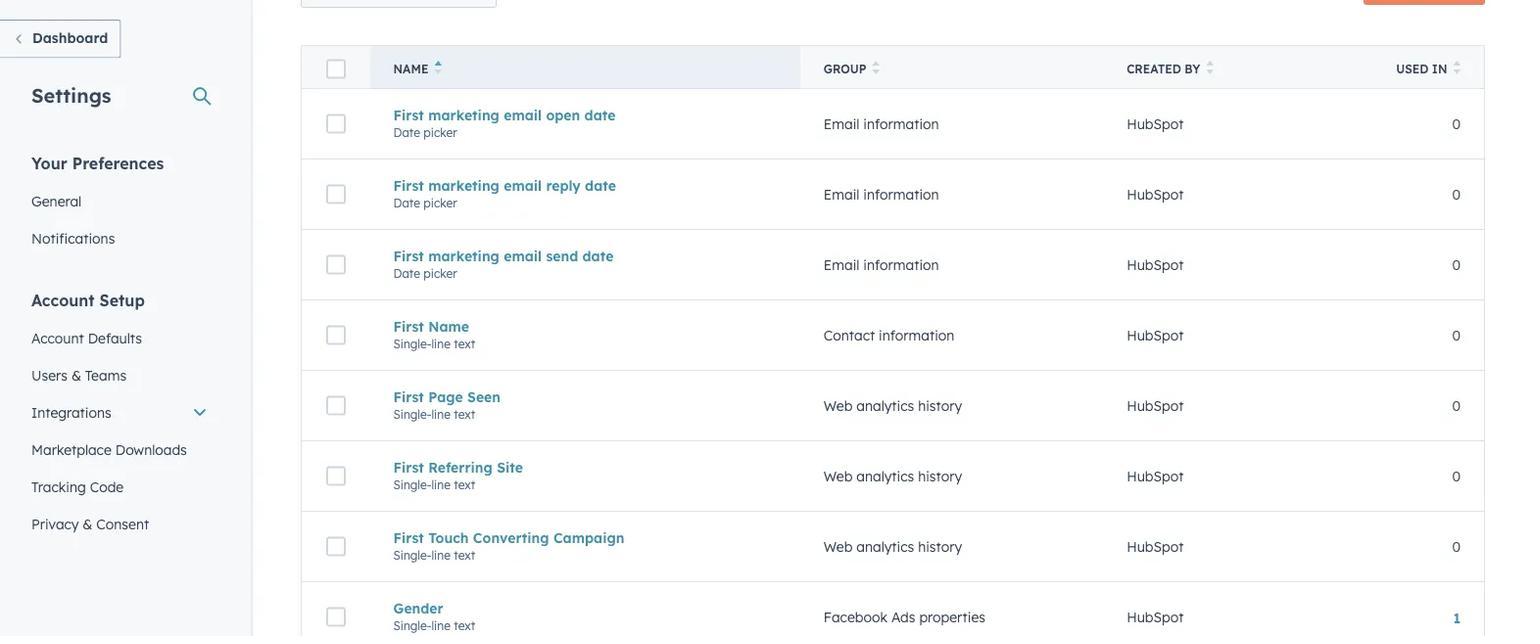 Task type: locate. For each thing, give the bounding box(es) containing it.
2 account from the top
[[31, 330, 84, 347]]

marketing
[[428, 107, 500, 124], [428, 177, 500, 194], [428, 248, 500, 265]]

picker up first marketing email send date date picker
[[424, 196, 457, 210]]

single- up page
[[393, 337, 431, 351]]

hubspot for first referring site
[[1127, 468, 1184, 485]]

hubspot
[[1127, 115, 1184, 132], [1127, 186, 1184, 203], [1127, 256, 1184, 274], [1127, 327, 1184, 344], [1127, 397, 1184, 415], [1127, 468, 1184, 485], [1127, 539, 1184, 556], [1127, 609, 1184, 626]]

date for first marketing email send date
[[393, 266, 420, 281]]

date right open
[[584, 107, 616, 124]]

marketplace
[[31, 441, 112, 458]]

press to sort. image inside the used in button
[[1453, 61, 1461, 74]]

3 single- from the top
[[393, 478, 431, 493]]

line down referring
[[431, 478, 451, 493]]

0 vertical spatial date
[[584, 107, 616, 124]]

web analytics history
[[824, 397, 962, 415], [824, 468, 962, 485], [824, 539, 962, 556]]

marketing down first marketing email open date date picker at top
[[428, 177, 500, 194]]

2 vertical spatial web analytics history
[[824, 539, 962, 556]]

single- down page
[[393, 407, 431, 422]]

date
[[584, 107, 616, 124], [585, 177, 616, 194], [582, 248, 614, 265]]

2 history from the top
[[918, 468, 962, 485]]

2 hubspot from the top
[[1127, 186, 1184, 203]]

marketing down "first marketing email reply date date picker"
[[428, 248, 500, 265]]

1 email information from the top
[[824, 115, 939, 132]]

& right users
[[71, 367, 81, 384]]

name
[[393, 62, 428, 76], [428, 318, 469, 335]]

history for first touch converting campaign
[[918, 539, 962, 556]]

0 vertical spatial web analytics history
[[824, 397, 962, 415]]

2 vertical spatial date
[[393, 266, 420, 281]]

2 date from the top
[[393, 196, 420, 210]]

3 line from the top
[[431, 478, 451, 493]]

name up page
[[428, 318, 469, 335]]

press to sort. element inside created by button
[[1206, 61, 1214, 77]]

3 hubspot from the top
[[1127, 256, 1184, 274]]

campaign
[[553, 530, 624, 547]]

single-
[[393, 337, 431, 351], [393, 407, 431, 422], [393, 478, 431, 493], [393, 548, 431, 563], [393, 619, 431, 634]]

0 vertical spatial date
[[393, 125, 420, 140]]

first marketing email reply date date picker
[[393, 177, 616, 210]]

3 press to sort. element from the left
[[1453, 61, 1461, 77]]

0
[[1452, 115, 1461, 132], [1452, 186, 1461, 203], [1452, 256, 1461, 274], [1452, 327, 1461, 344], [1452, 397, 1461, 415], [1452, 468, 1461, 485], [1452, 539, 1461, 556]]

7 0 from the top
[[1452, 539, 1461, 556]]

line inside first touch converting campaign single-line text
[[431, 548, 451, 563]]

1 vertical spatial email
[[504, 177, 542, 194]]

1 vertical spatial &
[[83, 516, 92, 533]]

email information for first marketing email reply date
[[824, 186, 939, 203]]

2 vertical spatial analytics
[[856, 539, 914, 556]]

email information for first marketing email send date
[[824, 256, 939, 274]]

first marketing email open date button
[[393, 107, 777, 124]]

2 press to sort. element from the left
[[1206, 61, 1214, 77]]

teams
[[85, 367, 126, 384]]

0 vertical spatial web
[[824, 397, 853, 415]]

email inside "first marketing email reply date date picker"
[[504, 177, 542, 194]]

single- inside gender single-line text
[[393, 619, 431, 634]]

analytics for first referring site
[[856, 468, 914, 485]]

first inside first marketing email open date date picker
[[393, 107, 424, 124]]

1 0 from the top
[[1452, 115, 1461, 132]]

0 vertical spatial marketing
[[428, 107, 500, 124]]

6 first from the top
[[393, 459, 424, 476]]

1 single- from the top
[[393, 337, 431, 351]]

date inside first marketing email send date date picker
[[582, 248, 614, 265]]

4 hubspot from the top
[[1127, 327, 1184, 344]]

name left ascending sort. press to sort descending. 'element'
[[393, 62, 428, 76]]

3 email from the top
[[504, 248, 542, 265]]

1
[[1453, 610, 1461, 627]]

2 vertical spatial email
[[504, 248, 542, 265]]

1 date from the top
[[393, 125, 420, 140]]

0 vertical spatial &
[[71, 367, 81, 384]]

0 vertical spatial email information
[[824, 115, 939, 132]]

first inside the first referring site single-line text
[[393, 459, 424, 476]]

press to sort. element right by
[[1206, 61, 1214, 77]]

5 single- from the top
[[393, 619, 431, 634]]

email for reply
[[504, 177, 542, 194]]

single- down 'gender'
[[393, 619, 431, 634]]

defaults
[[88, 330, 142, 347]]

picker inside first marketing email send date date picker
[[424, 266, 457, 281]]

analytics for first touch converting campaign
[[856, 539, 914, 556]]

1 line from the top
[[431, 337, 451, 351]]

1 vertical spatial picker
[[424, 196, 457, 210]]

first marketing email send date button
[[393, 248, 777, 265]]

text
[[454, 337, 475, 351], [454, 407, 475, 422], [454, 478, 475, 493], [454, 548, 475, 563], [454, 619, 475, 634]]

account inside account defaults link
[[31, 330, 84, 347]]

2 picker from the top
[[424, 196, 457, 210]]

web analytics history for first referring site
[[824, 468, 962, 485]]

1 horizontal spatial press to sort. image
[[1453, 61, 1461, 74]]

date inside first marketing email open date date picker
[[393, 125, 420, 140]]

hubspot for first touch converting campaign
[[1127, 539, 1184, 556]]

0 vertical spatial name
[[393, 62, 428, 76]]

1 marketing from the top
[[428, 107, 500, 124]]

email left reply on the top of the page
[[504, 177, 542, 194]]

2 press to sort. image from the left
[[1453, 61, 1461, 74]]

1 vertical spatial history
[[918, 468, 962, 485]]

3 analytics from the top
[[856, 539, 914, 556]]

line up page
[[431, 337, 451, 351]]

1 horizontal spatial press to sort. element
[[1206, 61, 1214, 77]]

marketing inside "first marketing email reply date date picker"
[[428, 177, 500, 194]]

0 for first touch converting campaign
[[1452, 539, 1461, 556]]

first touch converting campaign single-line text
[[393, 530, 624, 563]]

1 vertical spatial date
[[585, 177, 616, 194]]

1 vertical spatial web
[[824, 468, 853, 485]]

3 history from the top
[[918, 539, 962, 556]]

history
[[918, 397, 962, 415], [918, 468, 962, 485], [918, 539, 962, 556]]

1 vertical spatial marketing
[[428, 177, 500, 194]]

analytics
[[856, 397, 914, 415], [856, 468, 914, 485], [856, 539, 914, 556]]

2 horizontal spatial press to sort. element
[[1453, 61, 1461, 77]]

account defaults link
[[20, 320, 219, 357]]

email for first marketing email send date
[[824, 256, 860, 274]]

0 for first referring site
[[1452, 468, 1461, 485]]

1 email from the top
[[504, 107, 542, 124]]

email information
[[824, 115, 939, 132], [824, 186, 939, 203], [824, 256, 939, 274]]

dashboard
[[32, 29, 108, 47]]

3 0 from the top
[[1452, 256, 1461, 274]]

picker
[[424, 125, 457, 140], [424, 196, 457, 210], [424, 266, 457, 281]]

4 single- from the top
[[393, 548, 431, 563]]

page
[[428, 389, 463, 406]]

first inside first name single-line text
[[393, 318, 424, 335]]

1 history from the top
[[918, 397, 962, 415]]

text inside gender single-line text
[[454, 619, 475, 634]]

your preferences element
[[20, 152, 219, 257]]

2 marketing from the top
[[428, 177, 500, 194]]

0 vertical spatial account
[[31, 290, 95, 310]]

2 analytics from the top
[[856, 468, 914, 485]]

general link
[[20, 183, 219, 220]]

facebook
[[824, 609, 888, 626]]

5 hubspot from the top
[[1127, 397, 1184, 415]]

2 vertical spatial marketing
[[428, 248, 500, 265]]

marketing for first marketing email reply date
[[428, 177, 500, 194]]

2 web from the top
[[824, 468, 853, 485]]

date right send
[[582, 248, 614, 265]]

3 email from the top
[[824, 256, 860, 274]]

information for first marketing email open date
[[863, 115, 939, 132]]

0 vertical spatial email
[[824, 115, 860, 132]]

press to sort. image for created by
[[1206, 61, 1214, 74]]

1 vertical spatial email
[[824, 186, 860, 203]]

1 vertical spatial analytics
[[856, 468, 914, 485]]

history for first referring site
[[918, 468, 962, 485]]

date inside "first marketing email reply date date picker"
[[585, 177, 616, 194]]

marketing down ascending sort. press to sort descending. 'element'
[[428, 107, 500, 124]]

send
[[546, 248, 578, 265]]

&
[[71, 367, 81, 384], [83, 516, 92, 533]]

press to sort. element
[[872, 61, 880, 77], [1206, 61, 1214, 77], [1453, 61, 1461, 77]]

3 date from the top
[[393, 266, 420, 281]]

5 first from the top
[[393, 389, 424, 406]]

press to sort. element right in on the right top of the page
[[1453, 61, 1461, 77]]

0 vertical spatial email
[[504, 107, 542, 124]]

2 vertical spatial email information
[[824, 256, 939, 274]]

account
[[31, 290, 95, 310], [31, 330, 84, 347]]

6 0 from the top
[[1452, 468, 1461, 485]]

2 line from the top
[[431, 407, 451, 422]]

1 web analytics history from the top
[[824, 397, 962, 415]]

7 first from the top
[[393, 530, 424, 547]]

text inside first name single-line text
[[454, 337, 475, 351]]

picker up first name single-line text
[[424, 266, 457, 281]]

information for first marketing email reply date
[[863, 186, 939, 203]]

email for first marketing email reply date
[[824, 186, 860, 203]]

email inside first marketing email send date date picker
[[504, 248, 542, 265]]

seen
[[467, 389, 501, 406]]

marketing inside first marketing email open date date picker
[[428, 107, 500, 124]]

press to sort. element for used in
[[1453, 61, 1461, 77]]

1 web from the top
[[824, 397, 853, 415]]

ads
[[891, 609, 915, 626]]

tracking code link
[[20, 469, 219, 506]]

single- down touch
[[393, 548, 431, 563]]

date for first marketing email open date
[[584, 107, 616, 124]]

first
[[393, 107, 424, 124], [393, 177, 424, 194], [393, 248, 424, 265], [393, 318, 424, 335], [393, 389, 424, 406], [393, 459, 424, 476], [393, 530, 424, 547]]

first marketing email send date date picker
[[393, 248, 614, 281]]

account defaults
[[31, 330, 142, 347]]

4 text from the top
[[454, 548, 475, 563]]

date inside first marketing email open date date picker
[[584, 107, 616, 124]]

account for account setup
[[31, 290, 95, 310]]

information
[[863, 115, 939, 132], [863, 186, 939, 203], [863, 256, 939, 274], [879, 327, 955, 344]]

line inside gender single-line text
[[431, 619, 451, 634]]

5 0 from the top
[[1452, 397, 1461, 415]]

first inside first marketing email send date date picker
[[393, 248, 424, 265]]

first inside first touch converting campaign single-line text
[[393, 530, 424, 547]]

3 marketing from the top
[[428, 248, 500, 265]]

0 for first marketing email reply date
[[1452, 186, 1461, 203]]

web for first touch converting campaign
[[824, 539, 853, 556]]

created by
[[1127, 62, 1200, 76]]

history for first page seen
[[918, 397, 962, 415]]

press to sort. element inside the used in button
[[1453, 61, 1461, 77]]

1 email from the top
[[824, 115, 860, 132]]

1 press to sort. element from the left
[[872, 61, 880, 77]]

press to sort. image right in on the right top of the page
[[1453, 61, 1461, 74]]

dashboard link
[[0, 20, 121, 58]]

6 hubspot from the top
[[1127, 468, 1184, 485]]

line down 'gender'
[[431, 619, 451, 634]]

date inside "first marketing email reply date date picker"
[[393, 196, 420, 210]]

single- inside the first referring site single-line text
[[393, 478, 431, 493]]

first for first marketing email reply date
[[393, 177, 424, 194]]

picker inside "first marketing email reply date date picker"
[[424, 196, 457, 210]]

single- down referring
[[393, 478, 431, 493]]

1 hubspot from the top
[[1127, 115, 1184, 132]]

email
[[504, 107, 542, 124], [504, 177, 542, 194], [504, 248, 542, 265]]

picker down ascending sort. press to sort descending. 'element'
[[424, 125, 457, 140]]

account setup element
[[20, 289, 219, 580]]

in
[[1432, 62, 1447, 76]]

picker inside first marketing email open date date picker
[[424, 125, 457, 140]]

4 line from the top
[[431, 548, 451, 563]]

reply
[[546, 177, 581, 194]]

& right privacy
[[83, 516, 92, 533]]

2 text from the top
[[454, 407, 475, 422]]

0 horizontal spatial press to sort. image
[[1206, 61, 1214, 74]]

press to sort. image for used in
[[1453, 61, 1461, 74]]

2 vertical spatial picker
[[424, 266, 457, 281]]

first inside "first marketing email reply date date picker"
[[393, 177, 424, 194]]

2 email from the top
[[504, 177, 542, 194]]

3 text from the top
[[454, 478, 475, 493]]

account up account defaults
[[31, 290, 95, 310]]

1 vertical spatial name
[[428, 318, 469, 335]]

2 first from the top
[[393, 177, 424, 194]]

5 text from the top
[[454, 619, 475, 634]]

web
[[824, 397, 853, 415], [824, 468, 853, 485], [824, 539, 853, 556]]

0 horizontal spatial press to sort. element
[[872, 61, 880, 77]]

account up users
[[31, 330, 84, 347]]

tracking
[[31, 479, 86, 496]]

group button
[[800, 46, 1103, 89]]

press to sort. element for created by
[[1206, 61, 1214, 77]]

2 email information from the top
[[824, 186, 939, 203]]

email left send
[[504, 248, 542, 265]]

marketplace downloads link
[[20, 432, 219, 469]]

press to sort. image
[[1206, 61, 1214, 74], [1453, 61, 1461, 74]]

information for first name
[[879, 327, 955, 344]]

web for first referring site
[[824, 468, 853, 485]]

name button
[[370, 46, 800, 89]]

5 line from the top
[[431, 619, 451, 634]]

marketing for first marketing email open date
[[428, 107, 500, 124]]

4 first from the top
[[393, 318, 424, 335]]

hubspot for first marketing email open date
[[1127, 115, 1184, 132]]

0 vertical spatial picker
[[424, 125, 457, 140]]

0 vertical spatial history
[[918, 397, 962, 415]]

0 vertical spatial analytics
[[856, 397, 914, 415]]

date right reply on the top of the page
[[585, 177, 616, 194]]

press to sort. element right group on the right top of the page
[[872, 61, 880, 77]]

first for first referring site
[[393, 459, 424, 476]]

marketing inside first marketing email send date date picker
[[428, 248, 500, 265]]

by
[[1185, 62, 1200, 76]]

line down touch
[[431, 548, 451, 563]]

email inside first marketing email open date date picker
[[504, 107, 542, 124]]

3 picker from the top
[[424, 266, 457, 281]]

4 0 from the top
[[1452, 327, 1461, 344]]

1 vertical spatial email information
[[824, 186, 939, 203]]

1 horizontal spatial &
[[83, 516, 92, 533]]

first inside first page seen single-line text
[[393, 389, 424, 406]]

3 first from the top
[[393, 248, 424, 265]]

2 vertical spatial web
[[824, 539, 853, 556]]

used
[[1396, 62, 1429, 76]]

single- inside first page seen single-line text
[[393, 407, 431, 422]]

Search search field
[[301, 0, 497, 8]]

email
[[824, 115, 860, 132], [824, 186, 860, 203], [824, 256, 860, 274]]

1 account from the top
[[31, 290, 95, 310]]

1 text from the top
[[454, 337, 475, 351]]

2 vertical spatial email
[[824, 256, 860, 274]]

web analytics history for first touch converting campaign
[[824, 539, 962, 556]]

2 vertical spatial date
[[582, 248, 614, 265]]

date
[[393, 125, 420, 140], [393, 196, 420, 210], [393, 266, 420, 281]]

0 horizontal spatial &
[[71, 367, 81, 384]]

3 web from the top
[[824, 539, 853, 556]]

line down page
[[431, 407, 451, 422]]

first for first touch converting campaign
[[393, 530, 424, 547]]

code
[[90, 479, 124, 496]]

press to sort. element inside group button
[[872, 61, 880, 77]]

email left open
[[504, 107, 542, 124]]

date inside first marketing email send date date picker
[[393, 266, 420, 281]]

1 vertical spatial web analytics history
[[824, 468, 962, 485]]

press to sort. image inside created by button
[[1206, 61, 1214, 74]]

0 for first marketing email send date
[[1452, 256, 1461, 274]]

settings
[[31, 83, 111, 107]]

8 hubspot from the top
[[1127, 609, 1184, 626]]

1 vertical spatial account
[[31, 330, 84, 347]]

users & teams link
[[20, 357, 219, 394]]

7 hubspot from the top
[[1127, 539, 1184, 556]]

2 web analytics history from the top
[[824, 468, 962, 485]]

1 picker from the top
[[424, 125, 457, 140]]

used in button
[[1367, 46, 1485, 89]]

press to sort. image right by
[[1206, 61, 1214, 74]]

2 vertical spatial history
[[918, 539, 962, 556]]

group
[[824, 62, 867, 76]]

line
[[431, 337, 451, 351], [431, 407, 451, 422], [431, 478, 451, 493], [431, 548, 451, 563], [431, 619, 451, 634]]

2 email from the top
[[824, 186, 860, 203]]

3 email information from the top
[[824, 256, 939, 274]]

1 analytics from the top
[[856, 397, 914, 415]]

downloads
[[115, 441, 187, 458]]

& for privacy
[[83, 516, 92, 533]]

2 0 from the top
[[1452, 186, 1461, 203]]

1 vertical spatial date
[[393, 196, 420, 210]]

general
[[31, 192, 82, 210]]

2 single- from the top
[[393, 407, 431, 422]]

1 first from the top
[[393, 107, 424, 124]]

3 web analytics history from the top
[[824, 539, 962, 556]]

1 press to sort. image from the left
[[1206, 61, 1214, 74]]



Task type: describe. For each thing, give the bounding box(es) containing it.
preferences
[[72, 153, 164, 173]]

used in
[[1396, 62, 1447, 76]]

first referring site button
[[393, 459, 777, 476]]

ascending sort. press to sort descending. element
[[434, 61, 442, 77]]

picker for first marketing email open date
[[424, 125, 457, 140]]

account for account defaults
[[31, 330, 84, 347]]

first page seen single-line text
[[393, 389, 501, 422]]

picker for first marketing email reply date
[[424, 196, 457, 210]]

date for first marketing email reply date
[[393, 196, 420, 210]]

account setup
[[31, 290, 145, 310]]

single- inside first touch converting campaign single-line text
[[393, 548, 431, 563]]

contact information
[[824, 327, 955, 344]]

name inside first name single-line text
[[428, 318, 469, 335]]

first for first marketing email send date
[[393, 248, 424, 265]]

date for first marketing email send date
[[582, 248, 614, 265]]

& for users
[[71, 367, 81, 384]]

first touch converting campaign button
[[393, 530, 777, 547]]

notifications
[[31, 230, 115, 247]]

email for open
[[504, 107, 542, 124]]

line inside first page seen single-line text
[[431, 407, 451, 422]]

0 for first name
[[1452, 327, 1461, 344]]

hubspot for first name
[[1127, 327, 1184, 344]]

properties
[[919, 609, 986, 626]]

0 for first page seen
[[1452, 397, 1461, 415]]

referring
[[428, 459, 493, 476]]

hubspot for first page seen
[[1127, 397, 1184, 415]]

consent
[[96, 516, 149, 533]]

contact
[[824, 327, 875, 344]]

first for first name
[[393, 318, 424, 335]]

hubspot for first marketing email reply date
[[1127, 186, 1184, 203]]

privacy
[[31, 516, 79, 533]]

press to sort. element for group
[[872, 61, 880, 77]]

your
[[31, 153, 67, 173]]

information for first marketing email send date
[[863, 256, 939, 274]]

picker for first marketing email send date
[[424, 266, 457, 281]]

touch
[[428, 530, 469, 547]]

email for send
[[504, 248, 542, 265]]

notifications link
[[20, 220, 219, 257]]

users & teams
[[31, 367, 126, 384]]

privacy & consent link
[[20, 506, 219, 543]]

name inside button
[[393, 62, 428, 76]]

integrations
[[31, 404, 111, 421]]

setup
[[99, 290, 145, 310]]

web analytics history for first page seen
[[824, 397, 962, 415]]

1 button
[[1453, 610, 1461, 627]]

date for first marketing email reply date
[[585, 177, 616, 194]]

gender single-line text
[[393, 600, 475, 634]]

created by button
[[1103, 46, 1367, 89]]

date for first marketing email open date
[[393, 125, 420, 140]]

0 for first marketing email open date
[[1452, 115, 1461, 132]]

users
[[31, 367, 68, 384]]

site
[[497, 459, 523, 476]]

first name button
[[393, 318, 777, 335]]

press to sort. image
[[872, 61, 880, 74]]

analytics for first page seen
[[856, 397, 914, 415]]

hubspot for first marketing email send date
[[1127, 256, 1184, 274]]

gender button
[[393, 600, 777, 617]]

created
[[1127, 62, 1181, 76]]

first referring site single-line text
[[393, 459, 523, 493]]

facebook ads properties
[[824, 609, 986, 626]]

your preferences
[[31, 153, 164, 173]]

email information for first marketing email open date
[[824, 115, 939, 132]]

first marketing email reply date button
[[393, 177, 777, 194]]

web for first page seen
[[824, 397, 853, 415]]

first for first marketing email open date
[[393, 107, 424, 124]]

text inside first touch converting campaign single-line text
[[454, 548, 475, 563]]

first page seen button
[[393, 389, 777, 406]]

first for first page seen
[[393, 389, 424, 406]]

line inside first name single-line text
[[431, 337, 451, 351]]

text inside first page seen single-line text
[[454, 407, 475, 422]]

hubspot for gender
[[1127, 609, 1184, 626]]

marketing for first marketing email send date
[[428, 248, 500, 265]]

first name single-line text
[[393, 318, 475, 351]]

text inside the first referring site single-line text
[[454, 478, 475, 493]]

marketplace downloads
[[31, 441, 187, 458]]

tracking code
[[31, 479, 124, 496]]

ascending sort. press to sort descending. image
[[434, 61, 442, 74]]

gender
[[393, 600, 443, 617]]

privacy & consent
[[31, 516, 149, 533]]

single- inside first name single-line text
[[393, 337, 431, 351]]

first marketing email open date date picker
[[393, 107, 616, 140]]

integrations button
[[20, 394, 219, 432]]

open
[[546, 107, 580, 124]]

converting
[[473, 530, 549, 547]]

email for first marketing email open date
[[824, 115, 860, 132]]

line inside the first referring site single-line text
[[431, 478, 451, 493]]



Task type: vqa. For each thing, say whether or not it's contained in the screenshot.
Close
no



